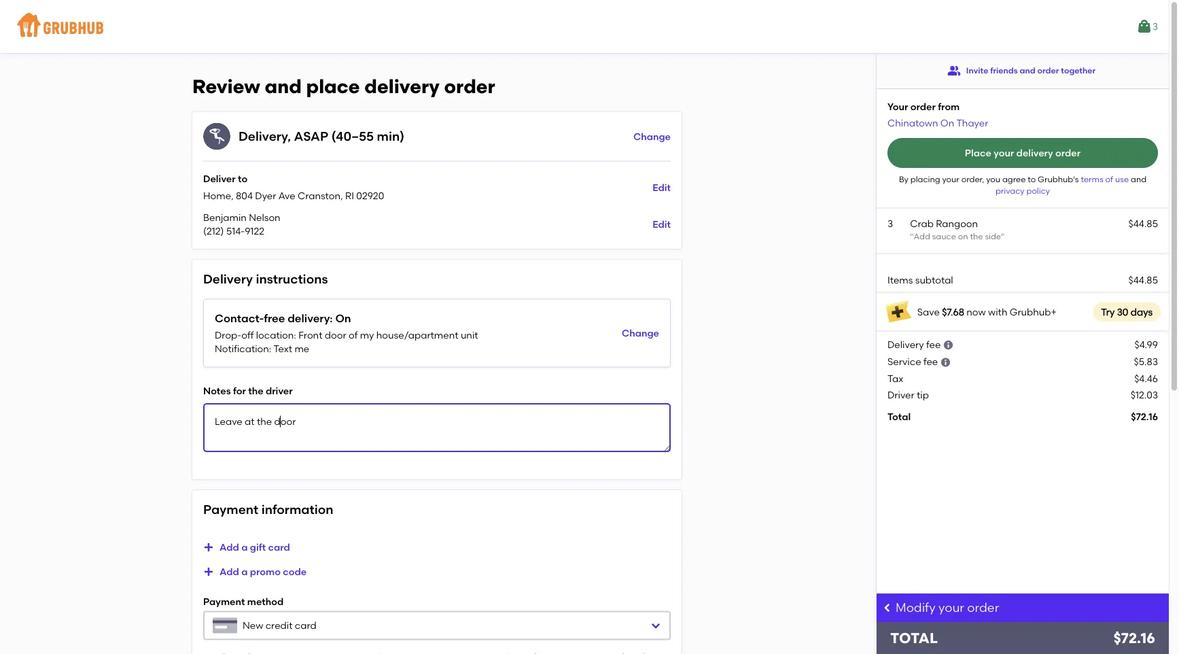 Task type: locate. For each thing, give the bounding box(es) containing it.
, left '804'
[[231, 190, 234, 201]]

your inside button
[[994, 147, 1015, 159]]

1 horizontal spatial card
[[295, 620, 317, 631]]

by
[[899, 174, 909, 184]]

to up '804'
[[238, 173, 248, 185]]

0 horizontal spatial to
[[238, 173, 248, 185]]

svg image inside add a gift card button
[[203, 542, 214, 553]]

$12.03
[[1131, 389, 1159, 401]]

514-
[[226, 225, 245, 237]]

delivery up min)
[[365, 75, 440, 98]]

$72.16
[[1132, 411, 1159, 422], [1114, 630, 1156, 647]]

0 vertical spatial a
[[241, 541, 248, 553]]

1 edit button from the top
[[653, 175, 671, 200]]

change for drop-off location:
[[622, 327, 660, 339]]

dyer
[[255, 190, 276, 201]]

on inside contact-free delivery : on drop-off location: front door of my house/apartment unit notification: text me
[[335, 311, 351, 325]]

0 vertical spatial fee
[[927, 339, 941, 350]]

2 vertical spatial add
[[220, 566, 239, 577]]

privacy policy link
[[996, 186, 1051, 196]]

svg image left modify at the right bottom of the page
[[883, 602, 893, 613]]

on right :
[[335, 311, 351, 325]]

add a gift card button
[[203, 535, 290, 560]]

the
[[971, 231, 983, 241], [248, 385, 263, 396]]

$4.46
[[1135, 372, 1159, 384]]

to inside deliver to home , 804 dyer ave cranston , ri 02920
[[238, 173, 248, 185]]

your right modify at the right bottom of the page
[[939, 600, 965, 615]]

payment up new
[[203, 596, 245, 607]]

fee
[[927, 339, 941, 350], [924, 356, 938, 367]]

1 vertical spatial edit
[[653, 218, 671, 230]]

0 vertical spatial edit button
[[653, 175, 671, 200]]

the inside the $44.85 " add sauce on the side "
[[971, 231, 983, 241]]

0 horizontal spatial delivery
[[203, 272, 253, 287]]

0 vertical spatial of
[[1106, 174, 1114, 184]]

2 edit button from the top
[[653, 212, 671, 237]]

1 horizontal spatial 3
[[1153, 21, 1159, 32]]

min)
[[377, 129, 405, 144]]

1 a from the top
[[241, 541, 248, 553]]

2 edit from the top
[[653, 218, 671, 230]]

add for add a gift card
[[220, 541, 239, 553]]

add left the "gift" on the bottom left of page
[[220, 541, 239, 553]]

$44.85 down use
[[1129, 218, 1159, 229]]

edit
[[653, 182, 671, 193], [653, 218, 671, 230]]

2 payment from the top
[[203, 596, 245, 607]]

0 vertical spatial card
[[268, 541, 290, 553]]

payment information
[[203, 502, 334, 517]]

location:
[[256, 329, 296, 341]]

place
[[306, 75, 360, 98]]

notes for the driver
[[203, 385, 293, 396]]

1 vertical spatial the
[[248, 385, 263, 396]]

ave
[[279, 190, 296, 201]]

items
[[888, 274, 913, 285]]

0 vertical spatial payment
[[203, 502, 259, 517]]

a inside button
[[241, 566, 248, 577]]

cranston
[[298, 190, 341, 201]]

1 horizontal spatial of
[[1106, 174, 1114, 184]]

days
[[1131, 306, 1153, 318]]

svg image left add a gift card
[[203, 542, 214, 553]]

1 vertical spatial of
[[349, 329, 358, 341]]

and inside by placing your order, you agree to grubhub's terms of use and privacy policy
[[1131, 174, 1147, 184]]

to
[[238, 173, 248, 185], [1028, 174, 1036, 184]]

svg image
[[943, 340, 954, 351], [203, 542, 214, 553], [203, 566, 214, 577], [883, 602, 893, 613]]

your right place
[[994, 147, 1015, 159]]

add down crab in the right of the page
[[914, 231, 931, 241]]

$4.99
[[1135, 339, 1159, 350]]

1 horizontal spatial delivery
[[888, 339, 924, 350]]

$44.85 inside the $44.85 " add sauce on the side "
[[1129, 218, 1159, 229]]

instructions
[[256, 272, 328, 287]]

terms of use link
[[1081, 174, 1131, 184]]

payment up add a gift card button
[[203, 502, 259, 517]]

1 vertical spatial add
[[220, 541, 239, 553]]

9122
[[245, 225, 265, 237]]

0 vertical spatial the
[[971, 231, 983, 241]]

your left order,
[[943, 174, 960, 184]]

fee for service fee
[[924, 356, 938, 367]]

on
[[941, 117, 955, 129], [335, 311, 351, 325]]

on for :
[[335, 311, 351, 325]]

1 horizontal spatial svg image
[[941, 357, 952, 368]]

crab
[[911, 218, 934, 229]]

to inside by placing your order, you agree to grubhub's terms of use and privacy policy
[[1028, 174, 1036, 184]]

invite friends and order together button
[[948, 58, 1096, 83]]

total down driver
[[888, 411, 911, 422]]

1 horizontal spatial "
[[1002, 231, 1005, 241]]

add down add a gift card button
[[220, 566, 239, 577]]

delivery up the front
[[288, 311, 330, 325]]

on
[[959, 231, 969, 241]]

fee up service fee
[[927, 339, 941, 350]]

fee down delivery fee
[[924, 356, 938, 367]]

0 horizontal spatial ,
[[231, 190, 234, 201]]

0 horizontal spatial 3
[[888, 218, 893, 229]]

add inside add a promo code button
[[220, 566, 239, 577]]

benjamin nelson (212) 514-9122
[[203, 212, 281, 237]]

0 vertical spatial delivery
[[203, 272, 253, 287]]

2 " from the left
[[1002, 231, 1005, 241]]

1 horizontal spatial and
[[1020, 65, 1036, 75]]

of left my
[[349, 329, 358, 341]]

add inside add a gift card button
[[220, 541, 239, 553]]

to up policy
[[1028, 174, 1036, 184]]

edit button
[[653, 175, 671, 200], [653, 212, 671, 237]]

on for chinatown
[[941, 117, 955, 129]]

$44.85 " add sauce on the side "
[[911, 218, 1159, 241]]

nelson
[[249, 212, 281, 223]]

order
[[1038, 65, 1060, 75], [444, 75, 495, 98], [911, 101, 936, 112], [1056, 147, 1081, 159], [968, 600, 1000, 615]]

total down modify at the right bottom of the page
[[891, 630, 938, 647]]

0 horizontal spatial and
[[265, 75, 302, 98]]

and right use
[[1131, 174, 1147, 184]]

add inside the $44.85 " add sauce on the side "
[[914, 231, 931, 241]]

1 horizontal spatial to
[[1028, 174, 1036, 184]]

your order from chinatown on thayer
[[888, 101, 989, 129]]

delivery right delivery icon
[[239, 129, 288, 144]]

notification:
[[215, 343, 271, 355]]

method
[[247, 596, 284, 607]]

fee for delivery fee
[[927, 339, 941, 350]]

1 vertical spatial 3
[[888, 218, 893, 229]]

try
[[1102, 306, 1115, 318]]

, left ri
[[341, 190, 343, 201]]

0 vertical spatial add
[[914, 231, 931, 241]]

,
[[288, 129, 291, 144], [231, 190, 234, 201], [341, 190, 343, 201]]

and right friends
[[1020, 65, 1036, 75]]

driver tip
[[888, 389, 929, 401]]

on inside your order from chinatown on thayer
[[941, 117, 955, 129]]

modify
[[896, 600, 936, 615]]

0 horizontal spatial "
[[911, 231, 914, 241]]

grubhub's
[[1038, 174, 1079, 184]]

1 horizontal spatial on
[[941, 117, 955, 129]]

svg image
[[941, 357, 952, 368], [651, 620, 662, 631]]

delivery up the "service" on the bottom right of page
[[888, 339, 924, 350]]

edit button for benjamin nelson (212) 514-9122
[[653, 212, 671, 237]]

svg image inside add a promo code button
[[203, 566, 214, 577]]

a left promo in the bottom of the page
[[241, 566, 248, 577]]

save $7.68 now with grubhub+
[[918, 306, 1057, 318]]

$7.68
[[943, 306, 965, 318]]

the right for
[[248, 385, 263, 396]]

on down from
[[941, 117, 955, 129]]

card right the "gift" on the bottom left of page
[[268, 541, 290, 553]]

0 vertical spatial 3
[[1153, 21, 1159, 32]]

1 vertical spatial delivery
[[888, 339, 924, 350]]

add
[[914, 231, 931, 241], [220, 541, 239, 553], [220, 566, 239, 577]]

save
[[918, 306, 940, 318]]

of
[[1106, 174, 1114, 184], [349, 329, 358, 341]]

1 vertical spatial payment
[[203, 596, 245, 607]]

0 vertical spatial total
[[888, 411, 911, 422]]

1 $44.85 from the top
[[1129, 218, 1159, 229]]

add for add a promo code
[[220, 566, 239, 577]]

0 vertical spatial on
[[941, 117, 955, 129]]

svg image down add a gift card button
[[203, 566, 214, 577]]

2 $44.85 from the top
[[1129, 274, 1159, 285]]

Notes for the driver text field
[[203, 403, 671, 452]]

review and place delivery order
[[192, 75, 495, 98]]

and left place
[[265, 75, 302, 98]]

1 vertical spatial svg image
[[651, 620, 662, 631]]

1 vertical spatial fee
[[924, 356, 938, 367]]

1 payment from the top
[[203, 502, 259, 517]]

0 horizontal spatial card
[[268, 541, 290, 553]]

$44.85
[[1129, 218, 1159, 229], [1129, 274, 1159, 285]]

0 horizontal spatial of
[[349, 329, 358, 341]]

privacy
[[996, 186, 1025, 196]]

0 horizontal spatial svg image
[[651, 620, 662, 631]]

by placing your order, you agree to grubhub's terms of use and privacy policy
[[899, 174, 1147, 196]]

subscription badge image
[[885, 298, 912, 325]]

change for asap (40–55 min)
[[634, 131, 671, 142]]

friends
[[991, 65, 1018, 75]]

1 vertical spatial change
[[622, 327, 660, 339]]

3
[[1153, 21, 1159, 32], [888, 218, 893, 229]]

change
[[634, 131, 671, 142], [622, 327, 660, 339]]

a left the "gift" on the bottom left of page
[[241, 541, 248, 553]]

(212)
[[203, 225, 224, 237]]

2 vertical spatial your
[[939, 600, 965, 615]]

1 vertical spatial your
[[943, 174, 960, 184]]

1 vertical spatial on
[[335, 311, 351, 325]]

0 vertical spatial edit
[[653, 182, 671, 193]]

delivery for delivery fee
[[888, 339, 924, 350]]

card right credit
[[295, 620, 317, 631]]

delivery up contact-
[[203, 272, 253, 287]]

1 vertical spatial edit button
[[653, 212, 671, 237]]

of inside contact-free delivery : on drop-off location: front door of my house/apartment unit notification: text me
[[349, 329, 358, 341]]

free
[[264, 311, 285, 325]]

0 horizontal spatial the
[[248, 385, 263, 396]]

0 vertical spatial change button
[[634, 124, 671, 149]]

0 vertical spatial svg image
[[941, 357, 952, 368]]

change button
[[634, 124, 671, 149], [622, 321, 660, 345]]

a
[[241, 541, 248, 553], [241, 566, 248, 577]]

card inside button
[[268, 541, 290, 553]]

card
[[268, 541, 290, 553], [295, 620, 317, 631]]

0 vertical spatial $44.85
[[1129, 218, 1159, 229]]

delivery up the agree
[[1017, 147, 1054, 159]]

change button for asap (40–55 min)
[[634, 124, 671, 149]]

home
[[203, 190, 231, 201]]

" right on at top right
[[1002, 231, 1005, 241]]

a inside button
[[241, 541, 248, 553]]

1 vertical spatial a
[[241, 566, 248, 577]]

policy
[[1027, 186, 1051, 196]]

1 vertical spatial $44.85
[[1129, 274, 1159, 285]]

2 a from the top
[[241, 566, 248, 577]]

of left use
[[1106, 174, 1114, 184]]

, left asap
[[288, 129, 291, 144]]

chinatown on thayer link
[[888, 117, 989, 129]]

1 vertical spatial change button
[[622, 321, 660, 345]]

review
[[192, 75, 260, 98]]

1 horizontal spatial the
[[971, 231, 983, 241]]

door
[[325, 329, 346, 341]]

0 horizontal spatial on
[[335, 311, 351, 325]]

0 vertical spatial change
[[634, 131, 671, 142]]

thayer
[[957, 117, 989, 129]]

0 vertical spatial your
[[994, 147, 1015, 159]]

payment
[[203, 502, 259, 517], [203, 596, 245, 607]]

the right on at top right
[[971, 231, 983, 241]]

$44.85 for $44.85 " add sauce on the side "
[[1129, 218, 1159, 229]]

2 horizontal spatial and
[[1131, 174, 1147, 184]]

" down crab in the right of the page
[[911, 231, 914, 241]]

total
[[888, 411, 911, 422], [891, 630, 938, 647]]

1 edit from the top
[[653, 182, 671, 193]]

:
[[330, 311, 333, 325]]

agree
[[1003, 174, 1026, 184]]

30
[[1118, 306, 1129, 318]]

$44.85 up days
[[1129, 274, 1159, 285]]

with
[[989, 306, 1008, 318]]

modify your order
[[896, 600, 1000, 615]]



Task type: vqa. For each thing, say whether or not it's contained in the screenshot.
4.8 (124)
no



Task type: describe. For each thing, give the bounding box(es) containing it.
me
[[295, 343, 310, 355]]

asap
[[294, 129, 329, 144]]

ri
[[345, 190, 354, 201]]

together
[[1061, 65, 1096, 75]]

edit for benjamin nelson (212) 514-9122
[[653, 218, 671, 230]]

benjamin
[[203, 212, 247, 223]]

tax
[[888, 372, 904, 384]]

add a promo code button
[[203, 560, 307, 584]]

svg image for modify your order
[[883, 602, 893, 613]]

804
[[236, 190, 253, 201]]

driver
[[266, 385, 293, 396]]

place
[[965, 147, 992, 159]]

order inside your order from chinatown on thayer
[[911, 101, 936, 112]]

delivery inside contact-free delivery : on drop-off location: front door of my house/apartment unit notification: text me
[[288, 311, 330, 325]]

try 30 days
[[1102, 306, 1153, 318]]

payment for payment
[[203, 596, 245, 607]]

grubhub+
[[1010, 306, 1057, 318]]

main navigation navigation
[[0, 0, 1169, 53]]

1 vertical spatial card
[[295, 620, 317, 631]]

driver
[[888, 389, 915, 401]]

tip
[[917, 389, 929, 401]]

delivery , asap (40–55 min)
[[239, 129, 405, 144]]

(40–55
[[332, 129, 374, 144]]

add a gift card
[[220, 541, 290, 553]]

change button for drop-off location:
[[622, 321, 660, 345]]

1 horizontal spatial ,
[[288, 129, 291, 144]]

and inside invite friends and order together button
[[1020, 65, 1036, 75]]

$44.85 for $44.85
[[1129, 274, 1159, 285]]

your inside by placing your order, you agree to grubhub's terms of use and privacy policy
[[943, 174, 960, 184]]

3 button
[[1137, 14, 1159, 39]]

delivery fee
[[888, 339, 941, 350]]

text
[[274, 343, 292, 355]]

delivery inside button
[[1017, 147, 1054, 159]]

order,
[[962, 174, 985, 184]]

you
[[987, 174, 1001, 184]]

2 horizontal spatial ,
[[341, 190, 343, 201]]

delivery for delivery instructions
[[203, 272, 253, 287]]

edit for deliver to home , 804 dyer ave cranston , ri 02920
[[653, 182, 671, 193]]

promo
[[250, 566, 281, 577]]

your for place
[[994, 147, 1015, 159]]

crab rangoon
[[911, 218, 978, 229]]

deliver
[[203, 173, 236, 185]]

$5.83
[[1134, 356, 1159, 367]]

02920
[[356, 190, 384, 201]]

svg image for add a gift card
[[203, 542, 214, 553]]

side
[[985, 231, 1002, 241]]

credit
[[266, 620, 293, 631]]

0 vertical spatial $72.16
[[1132, 411, 1159, 422]]

of inside by placing your order, you agree to grubhub's terms of use and privacy policy
[[1106, 174, 1114, 184]]

invite
[[967, 65, 989, 75]]

house/apartment
[[377, 329, 459, 341]]

payment method
[[203, 596, 284, 607]]

information
[[262, 502, 334, 517]]

order inside place your delivery order button
[[1056, 147, 1081, 159]]

front
[[299, 329, 323, 341]]

new credit card
[[243, 620, 317, 631]]

invite friends and order together
[[967, 65, 1096, 75]]

3 inside button
[[1153, 21, 1159, 32]]

rangoon
[[936, 218, 978, 229]]

chinatown
[[888, 117, 939, 129]]

items subtotal
[[888, 274, 954, 285]]

order inside invite friends and order together button
[[1038, 65, 1060, 75]]

gift
[[250, 541, 266, 553]]

delivery icon image
[[203, 123, 230, 150]]

edit button for deliver to home , 804 dyer ave cranston , ri 02920
[[653, 175, 671, 200]]

service
[[888, 356, 922, 367]]

add a promo code
[[220, 566, 307, 577]]

a for promo
[[241, 566, 248, 577]]

1 vertical spatial total
[[891, 630, 938, 647]]

placing
[[911, 174, 941, 184]]

your for modify
[[939, 600, 965, 615]]

1 vertical spatial $72.16
[[1114, 630, 1156, 647]]

svg image down $7.68 on the right
[[943, 340, 954, 351]]

code
[[283, 566, 307, 577]]

my
[[360, 329, 374, 341]]

contact-
[[215, 311, 264, 325]]

svg image for add a promo code
[[203, 566, 214, 577]]

1 " from the left
[[911, 231, 914, 241]]

drop-
[[215, 329, 242, 341]]

payment for review
[[203, 502, 259, 517]]

use
[[1116, 174, 1129, 184]]

service fee
[[888, 356, 938, 367]]

people icon image
[[948, 64, 961, 78]]

contact-free delivery : on drop-off location: front door of my house/apartment unit notification: text me
[[215, 311, 478, 355]]

sauce
[[933, 231, 957, 241]]

subtotal
[[916, 274, 954, 285]]

now
[[967, 306, 986, 318]]

place your delivery order
[[965, 147, 1081, 159]]

unit
[[461, 329, 478, 341]]

deliver to home , 804 dyer ave cranston , ri 02920
[[203, 173, 384, 201]]

a for gift
[[241, 541, 248, 553]]

delivery instructions
[[203, 272, 328, 287]]

terms
[[1081, 174, 1104, 184]]

your
[[888, 101, 909, 112]]

notes
[[203, 385, 231, 396]]

new
[[243, 620, 263, 631]]

place your delivery order button
[[888, 138, 1159, 168]]

off
[[242, 329, 254, 341]]

from
[[938, 101, 960, 112]]



